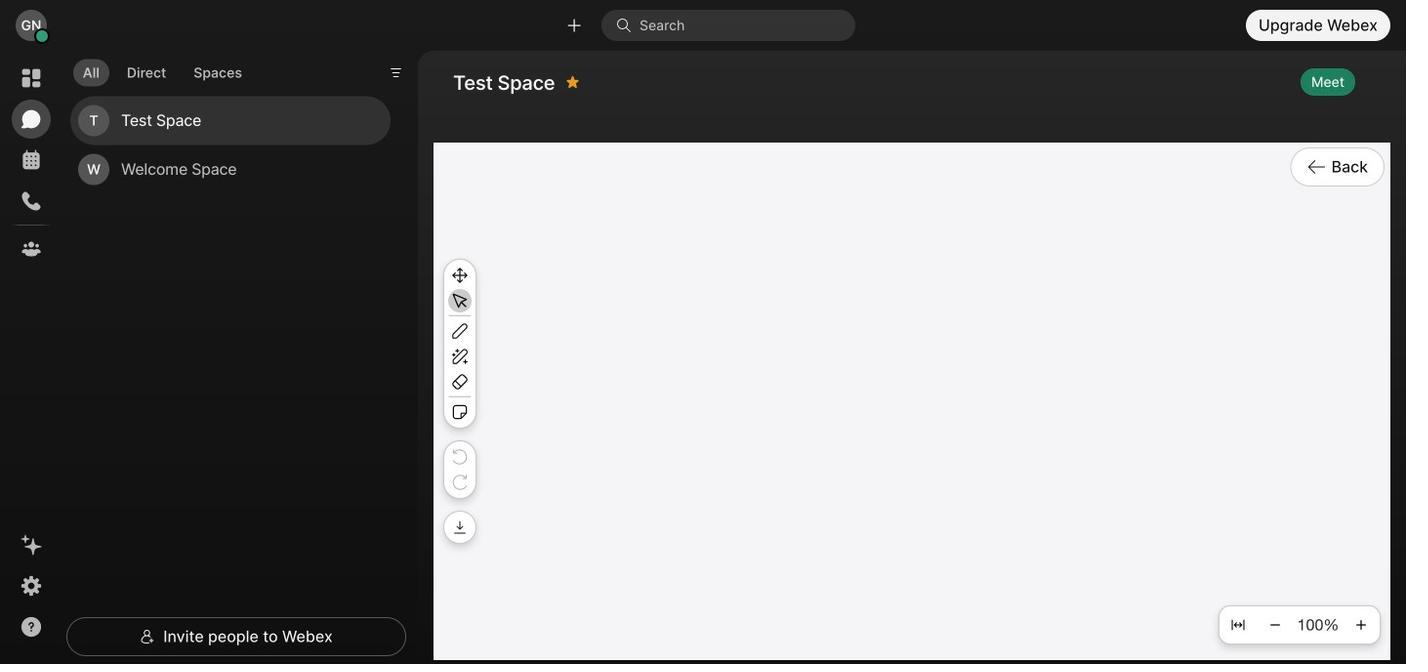 Task type: locate. For each thing, give the bounding box(es) containing it.
tab list
[[68, 47, 257, 92]]

navigation
[[0, 51, 63, 664]]



Task type: describe. For each thing, give the bounding box(es) containing it.
test space list item
[[70, 96, 391, 145]]

webex tab list
[[12, 59, 51, 269]]

welcome space list item
[[70, 145, 391, 194]]



Task type: vqa. For each thing, say whether or not it's contained in the screenshot.
navigation
yes



